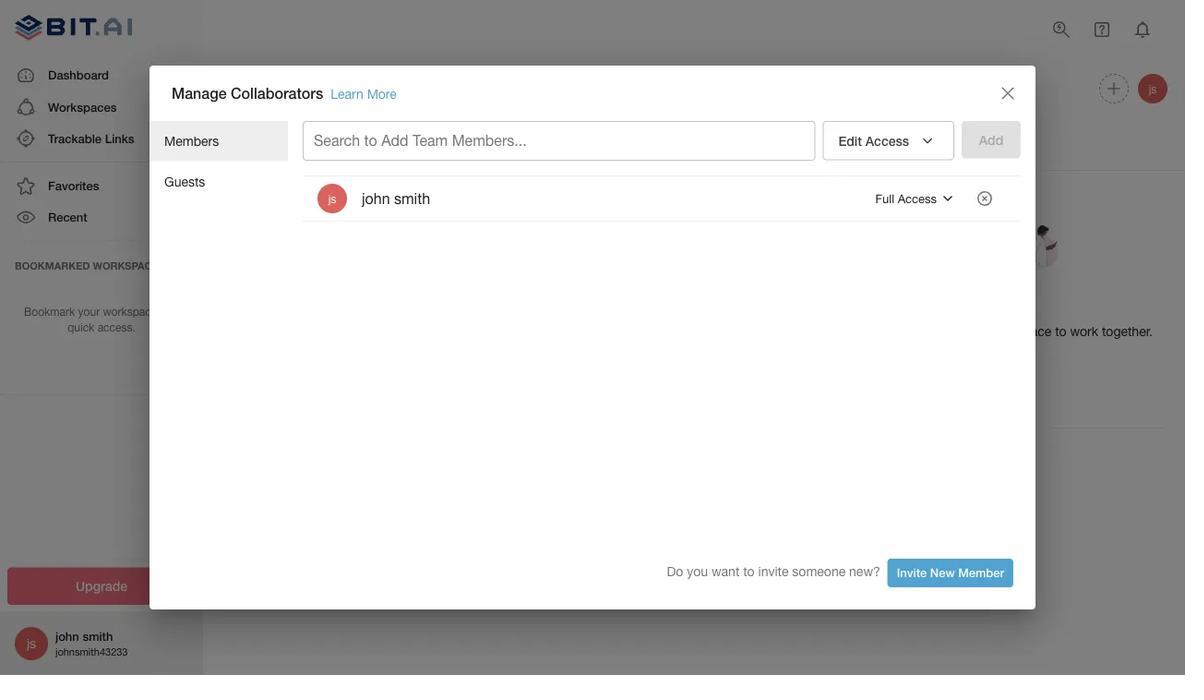 Task type: locate. For each thing, give the bounding box(es) containing it.
tab list
[[218, 126, 1171, 170]]

collaborators
[[231, 84, 323, 102]]

your
[[78, 305, 100, 318]]

add
[[382, 132, 409, 149], [781, 324, 805, 339]]

smith down content
[[394, 190, 430, 207]]

full access button
[[871, 184, 964, 213]]

full access
[[876, 191, 937, 206]]

bookmarked workspaces
[[15, 260, 165, 272]]

js button
[[1136, 71, 1171, 106]]

smith inside the 'manage collaborators' dialog
[[394, 190, 430, 207]]

members...
[[452, 132, 527, 149]]

js
[[1150, 82, 1158, 95], [328, 192, 336, 205], [27, 636, 36, 651]]

john up johnsmith43233
[[55, 629, 79, 643]]

1 horizontal spatial smith
[[394, 190, 430, 207]]

access right edit
[[866, 133, 910, 148]]

john inside the 'manage collaborators' dialog
[[362, 190, 390, 207]]

add left the team
[[382, 132, 409, 149]]

0 vertical spatial access
[[866, 133, 910, 148]]

workspaces
[[103, 305, 163, 318]]

smith
[[394, 190, 430, 207], [83, 629, 113, 643]]

edit access
[[839, 133, 910, 148]]

john inside john smith johnsmith43233
[[55, 629, 79, 643]]

access right full
[[898, 191, 937, 206]]

content
[[380, 140, 441, 155]]

trackable links button
[[0, 123, 203, 154]]

0 horizontal spatial smith
[[83, 629, 113, 643]]

1
[[368, 78, 377, 98]]

invite new member
[[897, 566, 1005, 580]]

guests
[[164, 174, 205, 189]]

john
[[362, 190, 390, 207], [55, 629, 79, 643]]

tab list containing documents
[[218, 126, 1171, 170]]

access inside the full access button
[[898, 191, 937, 206]]

1 horizontal spatial js
[[328, 192, 336, 205]]

smith up johnsmith43233
[[83, 629, 113, 643]]

favorites button
[[0, 170, 203, 202]]

to
[[364, 132, 378, 149], [950, 324, 961, 339], [1056, 324, 1067, 339], [744, 564, 755, 579]]

2 vertical spatial js
[[27, 636, 36, 651]]

workspaces button
[[0, 91, 203, 123]]

john down content
[[362, 190, 390, 207]]

members button
[[150, 121, 288, 161]]

smith inside john smith johnsmith43233
[[83, 629, 113, 643]]

0 horizontal spatial john
[[55, 629, 79, 643]]

1 horizontal spatial john
[[362, 190, 390, 207]]

together.
[[1103, 324, 1153, 339]]

remove
[[824, 324, 867, 339]]

bookmarked
[[15, 260, 90, 272]]

to right "search"
[[364, 132, 378, 149]]

0 horizontal spatial add
[[382, 132, 409, 149]]

0 vertical spatial js
[[1150, 82, 1158, 95]]

1 vertical spatial add
[[781, 324, 805, 339]]

do
[[667, 564, 684, 579]]

new
[[931, 566, 955, 580]]

access
[[866, 133, 910, 148], [898, 191, 937, 206]]

manage
[[172, 84, 227, 102]]

1 vertical spatial access
[[898, 191, 937, 206]]

recent
[[48, 210, 87, 224]]

add inside the 'manage collaborators' dialog
[[382, 132, 409, 149]]

smith for john smith johnsmith43233
[[83, 629, 113, 643]]

1 vertical spatial js
[[328, 192, 336, 205]]

1 vertical spatial john
[[55, 629, 79, 643]]

workspace
[[277, 78, 364, 98]]

0 vertical spatial add
[[382, 132, 409, 149]]

quick
[[68, 321, 95, 334]]

workspaces
[[48, 100, 117, 114]]

this
[[965, 324, 985, 339]]

1 vertical spatial smith
[[83, 629, 113, 643]]

to left this
[[950, 324, 961, 339]]

2 horizontal spatial js
[[1150, 82, 1158, 95]]

0 horizontal spatial js
[[27, 636, 36, 651]]

edit access button
[[823, 121, 955, 160]]

0 vertical spatial john
[[362, 190, 390, 207]]

content library link
[[366, 126, 513, 170]]

new?
[[850, 564, 881, 579]]

access for full access
[[898, 191, 937, 206]]

add left or
[[781, 324, 805, 339]]

want
[[712, 564, 740, 579]]

0 vertical spatial smith
[[394, 190, 430, 207]]

access inside edit access button
[[866, 133, 910, 148]]

library
[[445, 140, 499, 155]]

someone
[[793, 564, 846, 579]]

learn
[[331, 86, 364, 102]]



Task type: vqa. For each thing, say whether or not it's contained in the screenshot.
Upgrade
yes



Task type: describe. For each thing, give the bounding box(es) containing it.
bookmark
[[24, 305, 75, 318]]

links
[[105, 131, 134, 145]]

upgrade
[[76, 579, 127, 594]]

workspaces
[[93, 260, 165, 272]]

js inside the 'manage collaborators' dialog
[[328, 192, 336, 205]]

member
[[959, 566, 1005, 580]]

edit
[[839, 133, 862, 148]]

1 horizontal spatial add
[[781, 324, 805, 339]]

workspace
[[989, 324, 1052, 339]]

favorites
[[48, 178, 99, 193]]

recent button
[[0, 202, 203, 233]]

manage collaborators dialog
[[150, 66, 1036, 609]]

to left work
[[1056, 324, 1067, 339]]

manage collaborators learn more
[[172, 84, 397, 102]]

or
[[809, 324, 820, 339]]

workspace 1
[[277, 78, 377, 98]]

dashboard
[[48, 68, 109, 82]]

invite
[[759, 564, 789, 579]]

access.
[[98, 321, 136, 334]]

john smith johnsmith43233
[[55, 629, 128, 658]]

johnsmith43233
[[55, 646, 128, 658]]

john for john smith
[[362, 190, 390, 207]]

add or remove collaborators to this workspace to work together.
[[781, 324, 1153, 339]]

to right want
[[744, 564, 755, 579]]

do you want to invite someone new?
[[667, 564, 881, 579]]

trackable links
[[48, 131, 134, 145]]

for
[[166, 305, 179, 318]]

bookmark image
[[388, 78, 410, 100]]

invite
[[897, 566, 927, 580]]

collaborators
[[870, 324, 946, 339]]

john for john smith johnsmith43233
[[55, 629, 79, 643]]

full
[[876, 191, 895, 206]]

john smith
[[362, 190, 430, 207]]

guests button
[[150, 161, 288, 202]]

documents
[[250, 140, 333, 155]]

access for edit access
[[866, 133, 910, 148]]

learn more link
[[331, 86, 397, 102]]

dashboard button
[[0, 60, 203, 91]]

team
[[413, 132, 448, 149]]

search
[[314, 132, 360, 149]]

upgrade button
[[7, 568, 196, 605]]

search to add team members...
[[314, 132, 527, 149]]

bookmark your workspaces for quick access.
[[24, 305, 179, 334]]

smith for john smith
[[394, 190, 430, 207]]

js inside button
[[1150, 82, 1158, 95]]

you
[[687, 564, 708, 579]]

content library
[[380, 140, 499, 155]]

trackable
[[48, 131, 102, 145]]

more
[[367, 86, 397, 102]]

work
[[1071, 324, 1099, 339]]

members
[[164, 134, 219, 149]]

documents link
[[218, 126, 366, 170]]



